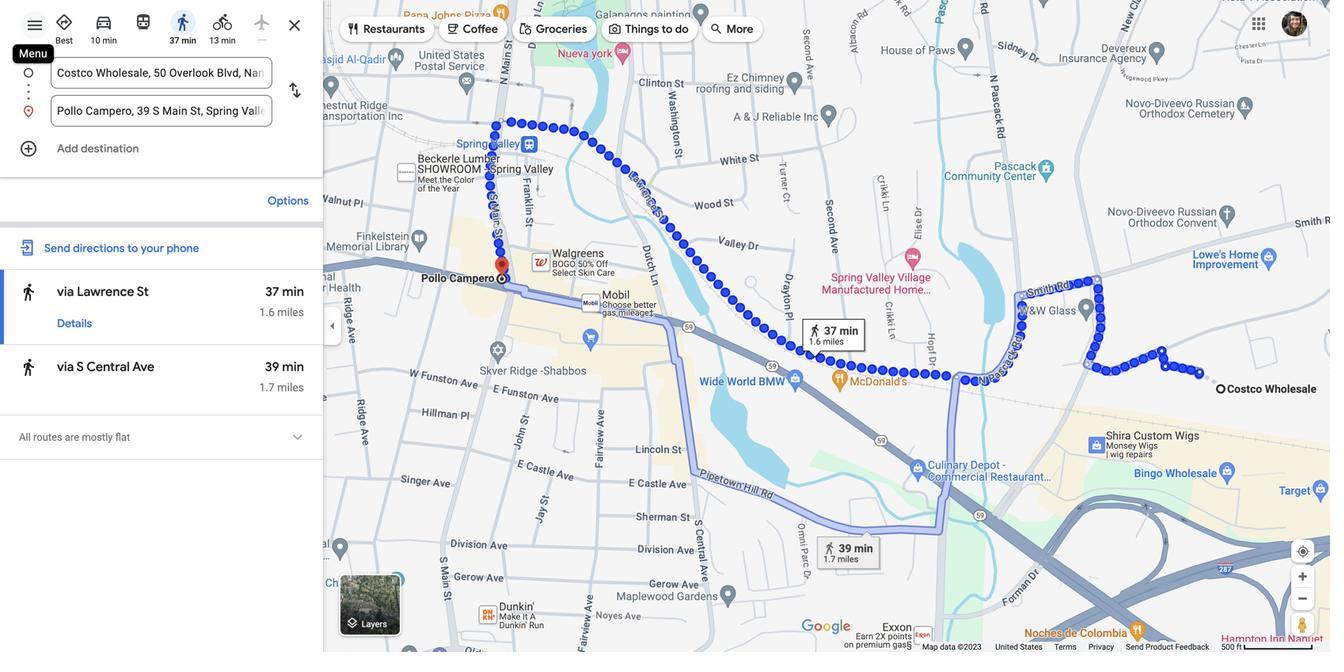 Task type: vqa. For each thing, say whether or not it's contained in the screenshot.
: within Subsidiaries : YouTube , Google UK , Firebase , Google AI , MORE
no



Task type: describe. For each thing, give the bounding box(es) containing it.

[[519, 20, 533, 38]]

google maps element
[[0, 0, 1331, 653]]

13 min radio
[[206, 6, 239, 47]]

send inside  send directions to your phone
[[44, 242, 70, 256]]

37 min 1.6 miles
[[259, 284, 304, 319]]

things
[[625, 22, 659, 36]]

flat
[[115, 432, 130, 444]]

to inside  things to do
[[662, 22, 673, 36]]

google account: giulia masi  
(giulia.masi@adept.ai) image
[[1282, 11, 1308, 37]]

ft
[[1237, 643, 1242, 652]]

options button
[[260, 187, 317, 215]]

groceries
[[536, 22, 587, 36]]

s
[[77, 359, 84, 375]]

via for via s central ave
[[57, 359, 74, 375]]

10
[[91, 36, 100, 46]]

footer inside google maps element
[[923, 642, 1222, 653]]

 things to do
[[608, 20, 689, 38]]

none field destination pollo campero, 39 s main st, spring valley, ny 10977
[[57, 95, 266, 127]]

 more
[[709, 20, 754, 38]]

terms button
[[1055, 642, 1077, 653]]


[[288, 427, 307, 449]]

miles for 37
[[277, 306, 304, 319]]

via lawrence st
[[57, 284, 149, 300]]

37 for 37 min 1.6 miles
[[265, 284, 279, 300]]

close directions image
[[285, 16, 304, 35]]

routes
[[33, 432, 62, 444]]

13 min
[[209, 36, 236, 46]]

best travel modes image
[[55, 13, 74, 32]]


[[346, 20, 360, 38]]

united states
[[996, 643, 1043, 652]]

show your location image
[[1297, 545, 1311, 559]]

more
[[727, 22, 754, 36]]

directions
[[73, 242, 125, 256]]

1.6
[[259, 306, 275, 319]]

transit image
[[134, 13, 153, 32]]

1.7
[[259, 381, 275, 394]]


[[709, 20, 724, 38]]

 groceries
[[519, 20, 587, 38]]

 restaurants
[[346, 20, 425, 38]]

data
[[940, 643, 956, 652]]

send product feedback button
[[1126, 642, 1210, 653]]

min for 39 min 1.7 miles
[[282, 359, 304, 375]]

send directions to your phone button
[[36, 234, 207, 263]]

driving image
[[94, 13, 113, 32]]

 coffee
[[446, 20, 498, 38]]

send inside button
[[1126, 643, 1144, 652]]

min for 37 min
[[182, 36, 196, 46]]


[[446, 20, 460, 38]]

flights image
[[253, 13, 272, 32]]

 layers
[[345, 615, 387, 632]]


[[345, 615, 360, 632]]

united states button
[[996, 642, 1043, 653]]

details button
[[49, 310, 100, 338]]

37 min
[[170, 36, 196, 46]]

37 for 37 min
[[170, 36, 180, 46]]

37 min radio
[[166, 6, 200, 47]]

map data ©2023
[[923, 643, 984, 652]]

via s central ave
[[57, 359, 155, 375]]

39 min 1.7 miles
[[259, 359, 304, 394]]

zoom in image
[[1297, 571, 1309, 583]]

Best radio
[[48, 6, 81, 47]]

ave
[[132, 359, 155, 375]]


[[608, 20, 622, 38]]

mostly
[[82, 432, 113, 444]]

500 ft
[[1222, 643, 1242, 652]]



Task type: locate. For each thing, give the bounding box(es) containing it.
1 horizontal spatial 37
[[265, 284, 279, 300]]

walking image up the 37 min
[[173, 13, 192, 32]]

feedback
[[1176, 643, 1210, 652]]

coffee
[[463, 22, 498, 36]]

None radio
[[127, 6, 160, 35]]

2 list item from the top
[[0, 95, 323, 127]]

add destination
[[57, 142, 139, 156]]


[[19, 238, 36, 258]]

 left s in the left of the page
[[19, 356, 38, 379]]

None field
[[57, 57, 266, 89], [57, 95, 266, 127]]

1 horizontal spatial walking image
[[173, 13, 192, 32]]

product
[[1146, 643, 1174, 652]]

options
[[268, 194, 309, 208]]

500
[[1222, 643, 1235, 652]]

2 none field from the top
[[57, 95, 266, 127]]

©2023
[[958, 643, 982, 652]]

miles right 1.7
[[277, 381, 304, 394]]

list item down the 37 min
[[0, 57, 323, 108]]

walking image inside directions main content
[[19, 281, 38, 304]]

0 vertical spatial to
[[662, 22, 673, 36]]

miles inside 39 min 1.7 miles
[[277, 381, 304, 394]]

 for via s central ave
[[19, 356, 38, 379]]

none field down starting point costco wholesale, 50 overlook blvd, nanuet, ny 10954 field
[[57, 95, 266, 127]]

2 miles from the top
[[277, 381, 304, 394]]

are
[[65, 432, 79, 444]]

walking image inside the 37 min option
[[173, 13, 192, 32]]

min for 37 min 1.6 miles
[[282, 284, 304, 300]]

500 ft button
[[1222, 643, 1314, 652]]

list item down starting point costco wholesale, 50 overlook blvd, nanuet, ny 10954 field
[[0, 95, 323, 127]]

0 vertical spatial walking image
[[173, 13, 192, 32]]

min inside 10 min option
[[102, 36, 117, 46]]

37 up 1.6
[[265, 284, 279, 300]]

best
[[55, 36, 73, 46]]

send right 
[[44, 242, 70, 256]]

phone
[[167, 242, 199, 256]]

central
[[87, 359, 130, 375]]

lawrence
[[77, 284, 134, 300]]

1 vertical spatial via
[[57, 359, 74, 375]]

footer
[[923, 642, 1222, 653]]

your
[[141, 242, 164, 256]]

destination
[[81, 142, 139, 156]]

min inside the 37 min option
[[182, 36, 196, 46]]

via for via lawrence st
[[57, 284, 74, 300]]

1 vertical spatial send
[[1126, 643, 1144, 652]]

st
[[137, 284, 149, 300]]

Destination Pollo Campero, 39 S Main St, Spring Valley, NY 10977 field
[[57, 101, 266, 120]]

send
[[44, 242, 70, 256], [1126, 643, 1144, 652]]

0 vertical spatial none field
[[57, 57, 266, 89]]

list inside google maps element
[[0, 57, 323, 127]]

show street view coverage image
[[1292, 613, 1315, 637]]

0 vertical spatial 
[[19, 281, 38, 304]]

add
[[57, 142, 78, 156]]

footer containing map data ©2023
[[923, 642, 1222, 653]]

layers
[[362, 620, 387, 630]]

 down 
[[19, 281, 38, 304]]

0 vertical spatial miles
[[277, 306, 304, 319]]

min inside the 37 min 1.6 miles
[[282, 284, 304, 300]]

None radio
[[246, 6, 279, 40]]

walking image
[[173, 13, 192, 32], [19, 281, 38, 304]]

1 via from the top
[[57, 284, 74, 300]]

miles for 39
[[277, 381, 304, 394]]

terms
[[1055, 643, 1077, 652]]

zoom out image
[[1297, 593, 1309, 605]]

37 inside option
[[170, 36, 180, 46]]

0 horizontal spatial send
[[44, 242, 70, 256]]

via
[[57, 284, 74, 300], [57, 359, 74, 375]]

walking image
[[19, 356, 38, 379]]

37 inside the 37 min 1.6 miles
[[265, 284, 279, 300]]

0 vertical spatial send
[[44, 242, 70, 256]]

united
[[996, 643, 1019, 652]]

via up details
[[57, 284, 74, 300]]

details
[[57, 317, 92, 331]]

0 horizontal spatial walking image
[[19, 281, 38, 304]]

1 vertical spatial miles
[[277, 381, 304, 394]]

add destination button
[[0, 133, 323, 165]]

1 vertical spatial walking image
[[19, 281, 38, 304]]

privacy button
[[1089, 642, 1115, 653]]

1 none field from the top
[[57, 57, 266, 89]]

reverse starting point and destination image
[[285, 81, 304, 100]]

cycling image
[[213, 13, 232, 32]]

min for 13 min
[[221, 36, 236, 46]]

send left product
[[1126, 643, 1144, 652]]

none field up destination pollo campero, 39 s main st, spring valley, ny 10977 field
[[57, 57, 266, 89]]

1 vertical spatial 37
[[265, 284, 279, 300]]

2  from the top
[[19, 356, 38, 379]]

miles right 1.6
[[277, 306, 304, 319]]

miles inside the 37 min 1.6 miles
[[277, 306, 304, 319]]

0 vertical spatial via
[[57, 284, 74, 300]]

37 up starting point costco wholesale, 50 overlook blvd, nanuet, ny 10954 field
[[170, 36, 180, 46]]


[[19, 281, 38, 304], [19, 356, 38, 379]]

via left s in the left of the page
[[57, 359, 74, 375]]

0 horizontal spatial to
[[127, 242, 138, 256]]

 send directions to your phone
[[19, 238, 199, 258]]

1 horizontal spatial send
[[1126, 643, 1144, 652]]

restaurants
[[364, 22, 425, 36]]

min inside "13 min" radio
[[221, 36, 236, 46]]

Starting point Costco Wholesale, 50 Overlook Blvd, Nanuet, NY 10954 field
[[57, 63, 266, 82]]

 button
[[288, 427, 307, 449]]

directions main content
[[0, 0, 323, 653]]

walking image down 
[[19, 281, 38, 304]]

37
[[170, 36, 180, 46], [265, 284, 279, 300]]

13
[[209, 36, 219, 46]]

1  from the top
[[19, 281, 38, 304]]

map
[[923, 643, 938, 652]]

39
[[265, 359, 279, 375]]

2 via from the top
[[57, 359, 74, 375]]

miles
[[277, 306, 304, 319], [277, 381, 304, 394]]

to left do
[[662, 22, 673, 36]]

10 min radio
[[87, 6, 120, 47]]

0 horizontal spatial 37
[[170, 36, 180, 46]]

states
[[1021, 643, 1043, 652]]

none field starting point costco wholesale, 50 overlook blvd, nanuet, ny 10954
[[57, 57, 266, 89]]

0 vertical spatial 37
[[170, 36, 180, 46]]

to inside  send directions to your phone
[[127, 242, 138, 256]]

do
[[675, 22, 689, 36]]

list item
[[0, 57, 323, 108], [0, 95, 323, 127]]

list
[[0, 57, 323, 127]]

1 vertical spatial none field
[[57, 95, 266, 127]]

 for via lawrence st
[[19, 281, 38, 304]]

1 vertical spatial 
[[19, 356, 38, 379]]

min inside 39 min 1.7 miles
[[282, 359, 304, 375]]

all routes are mostly flat
[[19, 432, 130, 444]]

10 min
[[91, 36, 117, 46]]

all
[[19, 432, 31, 444]]

min for 10 min
[[102, 36, 117, 46]]

1 vertical spatial to
[[127, 242, 138, 256]]

privacy
[[1089, 643, 1115, 652]]

collapse side panel image
[[324, 318, 341, 335]]

1 list item from the top
[[0, 57, 323, 108]]

1 miles from the top
[[277, 306, 304, 319]]

min
[[102, 36, 117, 46], [182, 36, 196, 46], [221, 36, 236, 46], [282, 284, 304, 300], [282, 359, 304, 375]]

to
[[662, 22, 673, 36], [127, 242, 138, 256]]

send product feedback
[[1126, 643, 1210, 652]]

1 horizontal spatial to
[[662, 22, 673, 36]]

to left 'your'
[[127, 242, 138, 256]]

walking image containing 
[[19, 281, 38, 304]]



